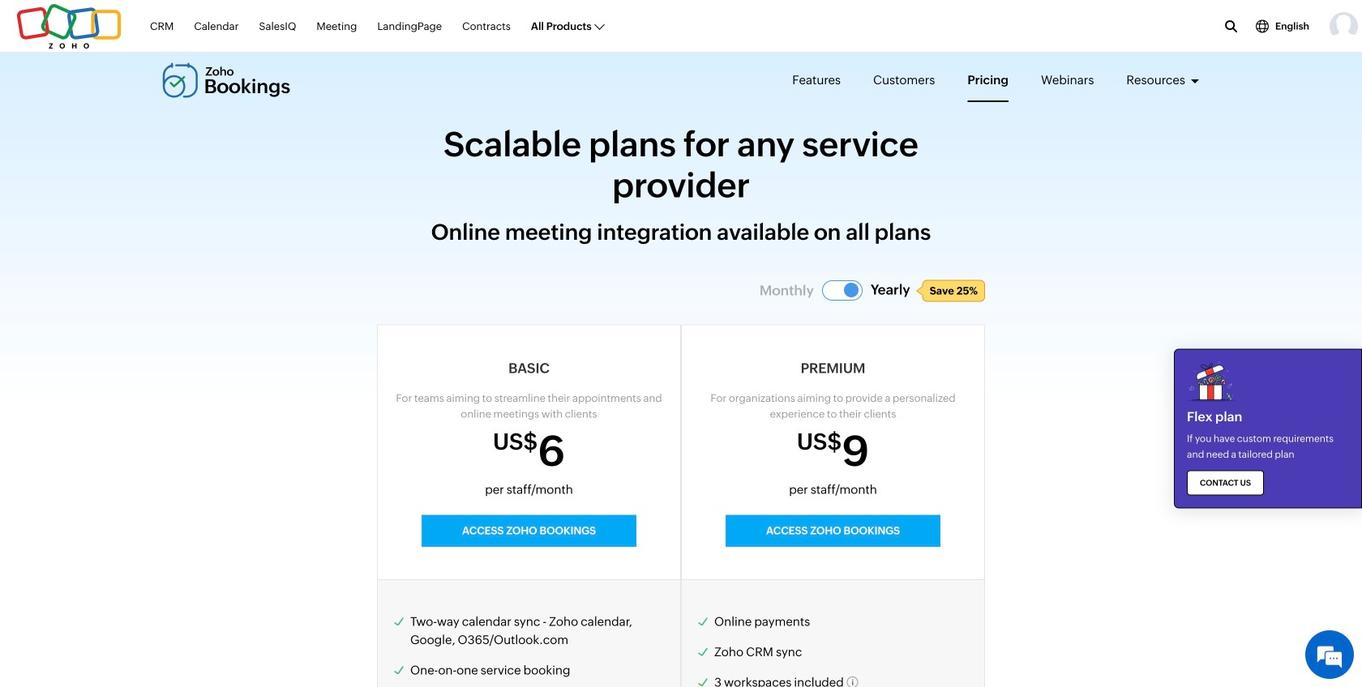 Task type: describe. For each thing, give the bounding box(es) containing it.
greg robinson image
[[1330, 12, 1358, 41]]

zoho bookings logo image
[[162, 62, 291, 98]]



Task type: vqa. For each thing, say whether or not it's contained in the screenshot.
Greg Robinson image
yes



